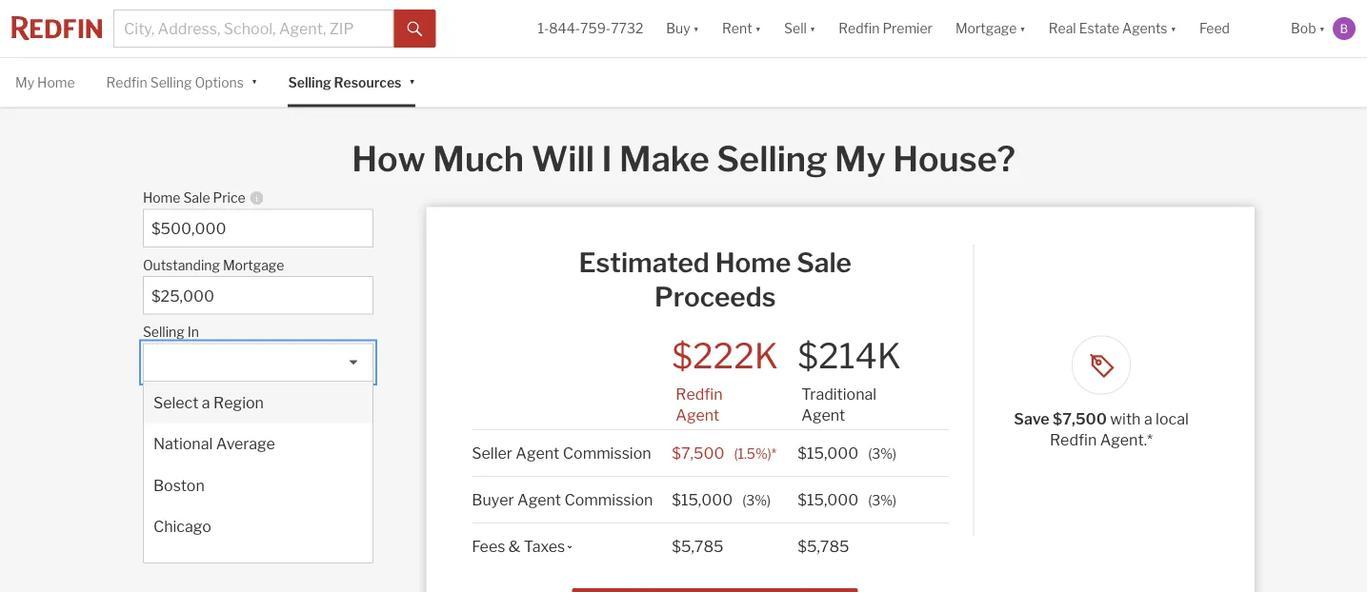 Task type: locate. For each thing, give the bounding box(es) containing it.
agent down traditional
[[802, 406, 846, 424]]

▾ inside selling resources ▾
[[409, 73, 415, 89]]

how much will i make selling my house?
[[352, 138, 1016, 180]]

commission
[[563, 444, 651, 462], [565, 491, 653, 509]]

redfin left premier at the top
[[839, 20, 880, 37]]

$15,000 (3%) for $7,500
[[798, 444, 897, 462]]

rent
[[722, 20, 752, 37]]

los
[[153, 559, 179, 578]]

1 vertical spatial sale
[[797, 246, 852, 279]]

redfin selling options ▾
[[106, 73, 258, 91]]

home inside "link"
[[37, 74, 75, 91]]

2 horizontal spatial home
[[715, 246, 791, 279]]

▾ inside redfin selling options ▾
[[252, 73, 258, 89]]

mortgage ▾ button
[[956, 0, 1026, 57]]

dialog containing select a region
[[143, 381, 374, 589]]

select a region
[[153, 393, 264, 412]]

dialog
[[143, 381, 374, 589]]

my
[[15, 74, 34, 91], [835, 138, 886, 180]]

1 horizontal spatial home
[[143, 190, 180, 206]]

commission down seller agent commission
[[565, 491, 653, 509]]

(3%)
[[868, 446, 897, 462], [743, 492, 771, 509], [868, 492, 897, 509]]

0 vertical spatial my
[[15, 74, 34, 91]]

feed button
[[1188, 0, 1280, 57]]

house?
[[893, 138, 1016, 180]]

1 horizontal spatial my
[[835, 138, 886, 180]]

selling inside selling resources ▾
[[288, 74, 331, 91]]

buy ▾
[[666, 20, 700, 37]]

a for with
[[1144, 410, 1153, 429]]

1 horizontal spatial $5,785
[[798, 537, 850, 556]]

to
[[358, 482, 373, 501]]

1 vertical spatial home
[[143, 190, 180, 206]]

mortgage left real
[[956, 20, 1017, 37]]

buyer
[[472, 491, 514, 509]]

2 $5,785 from the left
[[798, 537, 850, 556]]

redfin inside $222k redfin agent
[[676, 385, 723, 403]]

$7,500 left with
[[1053, 410, 1107, 429]]

▾ right resources
[[409, 73, 415, 89]]

home
[[37, 74, 75, 91], [143, 190, 180, 206], [715, 246, 791, 279]]

2 vertical spatial sale
[[242, 423, 273, 441]]

home for my home
[[37, 74, 75, 91]]

resources
[[334, 74, 402, 91]]

taxes
[[524, 537, 565, 556]]

0 horizontal spatial my
[[15, 74, 34, 91]]

proceeds up $222k
[[655, 280, 776, 313]]

1-844-759-7732 link
[[538, 20, 644, 37]]

bob ▾
[[1291, 20, 1326, 37]]

list box
[[143, 343, 374, 589]]

redfin right my home
[[106, 74, 147, 91]]

with
[[1111, 410, 1141, 429]]

$7,500 left (1.5%)
[[672, 444, 725, 462]]

redfin inside redfin selling options ▾
[[106, 74, 147, 91]]

selling in element
[[143, 315, 364, 343]]

a up the calculate
[[202, 393, 210, 412]]

2 vertical spatial home
[[715, 246, 791, 279]]

▾ right options
[[252, 73, 258, 89]]

a
[[202, 393, 210, 412], [1144, 410, 1153, 429], [199, 503, 207, 522]]

0 horizontal spatial mortgage
[[223, 257, 284, 273]]

$15,000
[[798, 444, 859, 462], [672, 491, 733, 509], [798, 491, 859, 509]]

is
[[250, 482, 261, 501]]

user photo image
[[1333, 17, 1356, 40]]

commission for buyer agent commission
[[565, 491, 653, 509]]

outstanding
[[143, 257, 220, 273]]

home for estimated home sale proceeds
[[715, 246, 791, 279]]

0 horizontal spatial $5,785
[[672, 537, 724, 556]]

calculate sale proceeds button
[[143, 412, 374, 451]]

selling resources link
[[288, 58, 402, 107]]

boston
[[153, 476, 205, 495]]

angeles
[[183, 559, 241, 578]]

1 horizontal spatial proceeds
[[655, 280, 776, 313]]

real estate agents ▾
[[1049, 20, 1177, 37]]

1 vertical spatial commission
[[565, 491, 653, 509]]

$15,000 for $7,500
[[798, 444, 859, 462]]

agent inside $214k traditional agent
[[802, 406, 846, 424]]

seller
[[472, 444, 513, 462]]

proceeds
[[655, 280, 776, 313], [276, 423, 345, 441]]

0 vertical spatial mortgage
[[956, 20, 1017, 37]]

1 horizontal spatial mortgage
[[956, 20, 1017, 37]]

0 vertical spatial proceeds
[[655, 280, 776, 313]]

1 horizontal spatial $7,500
[[1053, 410, 1107, 429]]

▾
[[693, 20, 700, 37], [755, 20, 761, 37], [810, 20, 816, 37], [1020, 20, 1026, 37], [1171, 20, 1177, 37], [1319, 20, 1326, 37], [252, 73, 258, 89], [409, 73, 415, 89]]

a inside this calculator is not intended to replace a
[[199, 503, 207, 522]]

redfin
[[839, 20, 880, 37], [106, 74, 147, 91], [676, 385, 723, 403], [1050, 431, 1097, 450]]

local
[[1156, 410, 1189, 429]]

▾ right sell
[[810, 20, 816, 37]]

selling
[[150, 74, 192, 91], [288, 74, 331, 91], [717, 138, 828, 180], [143, 324, 185, 340]]

$15,000 for $15,000
[[798, 491, 859, 509]]

0 vertical spatial $7,500
[[1053, 410, 1107, 429]]

mortgage up outstanding mortgage text field
[[223, 257, 284, 273]]

agent up $7,500 (1.5%) *
[[676, 406, 720, 424]]

1 vertical spatial proceeds
[[276, 423, 345, 441]]

home inside the estimated home sale proceeds
[[715, 246, 791, 279]]

a down calculator
[[199, 503, 207, 522]]

a inside with a local redfin agent.*
[[1144, 410, 1153, 429]]

intended
[[291, 482, 355, 501]]

real estate agents ▾ link
[[1049, 0, 1177, 57]]

0 horizontal spatial proceeds
[[276, 423, 345, 441]]

0 vertical spatial home
[[37, 74, 75, 91]]

bob
[[1291, 20, 1317, 37]]

0 horizontal spatial home
[[37, 74, 75, 91]]

agent
[[676, 406, 720, 424], [802, 406, 846, 424], [516, 444, 560, 462], [518, 491, 561, 509]]

proceeds up intended
[[276, 423, 345, 441]]

traditional
[[802, 385, 877, 403]]

replace
[[143, 503, 196, 522]]

$222k redfin agent
[[672, 335, 779, 424]]

a right with
[[1144, 410, 1153, 429]]

2 horizontal spatial sale
[[797, 246, 852, 279]]

0 horizontal spatial sale
[[183, 190, 210, 206]]

sale inside button
[[242, 423, 273, 441]]

commission up buyer agent commission
[[563, 444, 651, 462]]

redfin down save $7,500
[[1050, 431, 1097, 450]]

*
[[772, 446, 777, 462]]

▾ right agents
[[1171, 20, 1177, 37]]

0 vertical spatial commission
[[563, 444, 651, 462]]

0 vertical spatial sale
[[183, 190, 210, 206]]

make
[[619, 138, 710, 180]]

sale for proceeds
[[242, 423, 273, 441]]

much
[[433, 138, 524, 180]]

national
[[153, 435, 213, 453]]

rent ▾ button
[[711, 0, 773, 57]]

home sale price
[[143, 190, 245, 206]]

1 horizontal spatial sale
[[242, 423, 273, 441]]

region
[[214, 393, 264, 412]]

redfin down $222k
[[676, 385, 723, 403]]

1 vertical spatial $7,500
[[672, 444, 725, 462]]

mortgage
[[956, 20, 1017, 37], [223, 257, 284, 273]]

a inside dialog
[[202, 393, 210, 412]]

sale
[[183, 190, 210, 206], [797, 246, 852, 279], [242, 423, 273, 441]]

1 $5,785 from the left
[[672, 537, 724, 556]]

select
[[153, 393, 199, 412]]

$7,500
[[1053, 410, 1107, 429], [672, 444, 725, 462]]

a for select
[[202, 393, 210, 412]]

buy ▾ button
[[666, 0, 700, 57]]

buy
[[666, 20, 691, 37]]



Task type: describe. For each thing, give the bounding box(es) containing it.
seller agent commission
[[472, 444, 651, 462]]

sale inside the estimated home sale proceeds
[[797, 246, 852, 279]]

this
[[143, 482, 173, 501]]

sell ▾
[[784, 20, 816, 37]]

with a local redfin agent.*
[[1050, 410, 1189, 450]]

calculate
[[172, 423, 239, 441]]

$7,500 (1.5%) *
[[672, 444, 777, 462]]

agents
[[1123, 20, 1168, 37]]

i
[[602, 138, 612, 180]]

redfin premier button
[[827, 0, 944, 57]]

estimated
[[579, 246, 710, 279]]

redfin inside with a local redfin agent.*
[[1050, 431, 1097, 450]]

real
[[1049, 20, 1077, 37]]

0 horizontal spatial $7,500
[[672, 444, 725, 462]]

▾ right rent
[[755, 20, 761, 37]]

estate
[[1079, 20, 1120, 37]]

rent ▾
[[722, 20, 761, 37]]

Outstanding Mortgage text field
[[151, 287, 365, 305]]

selling resources ▾
[[288, 73, 415, 91]]

(3%) for $15,000
[[868, 492, 897, 509]]

▾ right bob
[[1319, 20, 1326, 37]]

fees & taxes
[[472, 537, 565, 556]]

mortgage ▾
[[956, 20, 1026, 37]]

in
[[187, 324, 199, 340]]

mortgage inside dropdown button
[[956, 20, 1017, 37]]

chicago
[[153, 518, 211, 536]]

submit search image
[[408, 22, 423, 37]]

agent right seller
[[516, 444, 560, 462]]

(1.5%)
[[734, 446, 772, 462]]

$15,000 (3%) for $15,000
[[798, 491, 897, 509]]

(3%) for $7,500
[[868, 446, 897, 462]]

rent ▾ button
[[722, 0, 761, 57]]

feed
[[1200, 20, 1230, 37]]

calculator
[[176, 482, 246, 501]]

los angeles
[[153, 559, 241, 578]]

mortgage ▾ button
[[944, 0, 1038, 57]]

redfin selling options link
[[106, 58, 244, 107]]

not
[[264, 482, 288, 501]]

outstanding mortgage
[[143, 257, 284, 273]]

average
[[216, 435, 275, 453]]

agent.*
[[1100, 431, 1153, 450]]

save
[[1014, 410, 1050, 429]]

this calculator is not intended to replace a
[[143, 482, 373, 522]]

buy ▾ button
[[655, 0, 711, 57]]

outstanding mortgage element
[[143, 248, 364, 276]]

&
[[509, 537, 521, 556]]

premier
[[883, 20, 933, 37]]

$222k
[[672, 335, 779, 377]]

national average
[[153, 435, 275, 453]]

1-844-759-7732
[[538, 20, 644, 37]]

commission for seller agent commission
[[563, 444, 651, 462]]

▾ right buy
[[693, 20, 700, 37]]

proceeds inside the estimated home sale proceeds
[[655, 280, 776, 313]]

1 vertical spatial my
[[835, 138, 886, 180]]

759-
[[580, 20, 611, 37]]

$214k traditional agent
[[798, 335, 901, 424]]

agent inside $222k redfin agent
[[676, 406, 720, 424]]

agent right buyer at the left
[[518, 491, 561, 509]]

7732
[[611, 20, 644, 37]]

Home Sale Price text field
[[151, 219, 365, 238]]

▾ left real
[[1020, 20, 1026, 37]]

options
[[195, 74, 244, 91]]

my inside "link"
[[15, 74, 34, 91]]

price
[[213, 190, 245, 206]]

calculate sale proceeds
[[172, 423, 345, 441]]

redfin inside button
[[839, 20, 880, 37]]

1 vertical spatial mortgage
[[223, 257, 284, 273]]

sell ▾ button
[[784, 0, 816, 57]]

1-
[[538, 20, 549, 37]]

save $7,500
[[1014, 410, 1111, 429]]

estimated home sale proceeds
[[579, 246, 852, 313]]

fees
[[472, 537, 505, 556]]

sale for price
[[183, 190, 210, 206]]

sell ▾ button
[[773, 0, 827, 57]]

proceeds inside calculate sale proceeds button
[[276, 423, 345, 441]]

$214k
[[798, 335, 901, 377]]

will
[[531, 138, 595, 180]]

sell
[[784, 20, 807, 37]]

my home
[[15, 74, 75, 91]]

buyer agent commission
[[472, 491, 653, 509]]

844-
[[549, 20, 580, 37]]

selling in
[[143, 324, 199, 340]]

City, Address, School, Agent, ZIP search field
[[113, 10, 394, 48]]

selling inside redfin selling options ▾
[[150, 74, 192, 91]]

list box containing select a region
[[143, 343, 374, 589]]

redfin premier
[[839, 20, 933, 37]]

my home link
[[15, 58, 75, 107]]

how
[[352, 138, 426, 180]]



Task type: vqa. For each thing, say whether or not it's contained in the screenshot.
▾ inside Selling Resources ▾
yes



